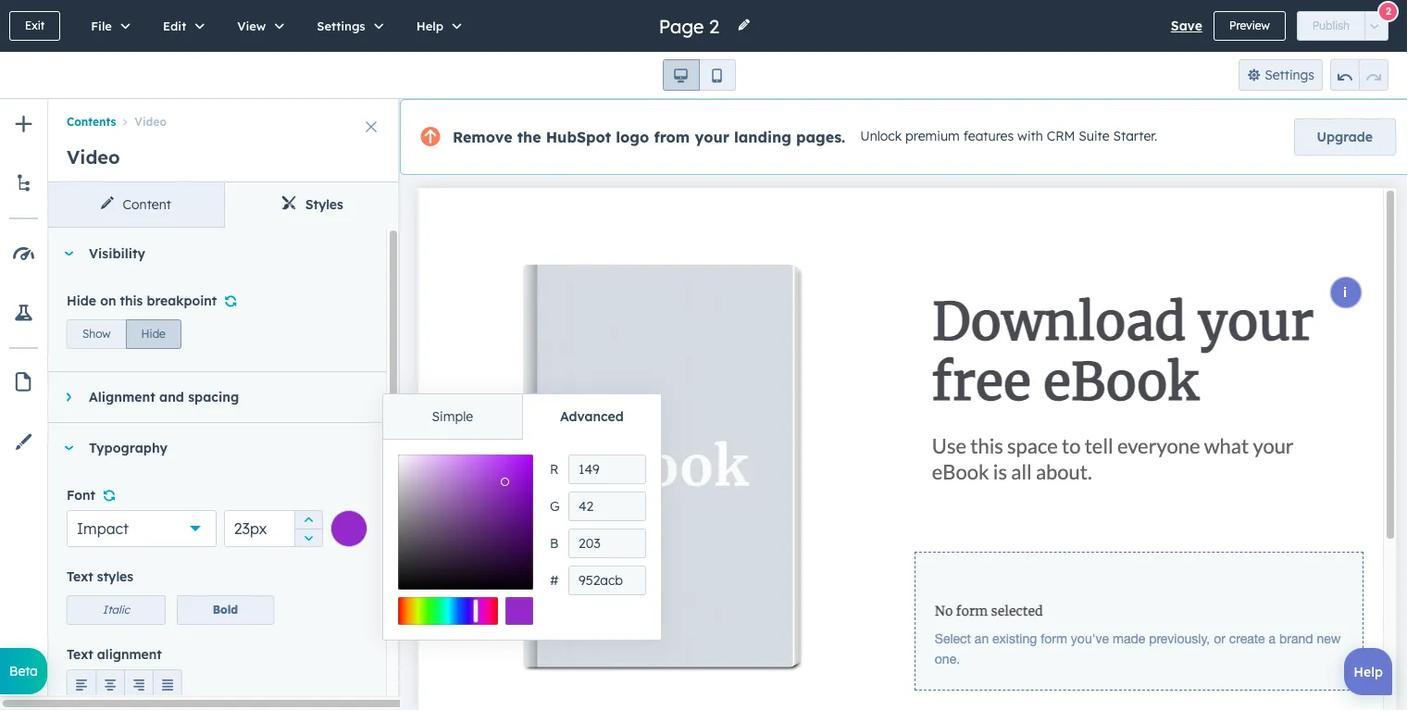 Task type: locate. For each thing, give the bounding box(es) containing it.
0 horizontal spatial settings
[[317, 19, 365, 33]]

typography button
[[48, 423, 368, 473]]

simple link
[[383, 394, 522, 439]]

2
[[1386, 4, 1391, 17]]

features
[[964, 128, 1014, 145]]

caret image inside typography dropdown button
[[63, 446, 74, 450]]

0 vertical spatial help
[[416, 19, 444, 33]]

caret image
[[63, 251, 74, 256]]

help for the help button
[[416, 19, 444, 33]]

impact tab panel
[[48, 228, 400, 710]]

video down contents
[[67, 145, 120, 168]]

caret image
[[66, 392, 71, 403], [63, 446, 74, 450]]

tab list up 'r'
[[383, 394, 661, 440]]

text styles element
[[67, 595, 274, 625]]

#
[[550, 572, 559, 589]]

0 vertical spatial settings
[[317, 19, 365, 33]]

content
[[123, 196, 171, 213]]

0 vertical spatial video
[[135, 115, 167, 129]]

unlock
[[860, 128, 902, 145]]

preview
[[1229, 19, 1270, 32]]

0 horizontal spatial hide
[[67, 293, 96, 309]]

help for help link at right
[[1354, 664, 1383, 680]]

text left styles
[[67, 568, 93, 585]]

remove the hubspot logo from your landing pages.
[[453, 128, 845, 146]]

bold
[[213, 603, 238, 617]]

video
[[135, 115, 167, 129], [67, 145, 120, 168]]

text for text alignment
[[67, 646, 93, 663]]

video right the contents button
[[135, 115, 167, 129]]

simple
[[432, 408, 473, 425]]

starter.
[[1113, 128, 1157, 145]]

alignment
[[89, 389, 155, 406]]

0 horizontal spatial video
[[67, 145, 120, 168]]

contents
[[67, 115, 116, 129]]

text
[[67, 568, 93, 585], [67, 646, 93, 663]]

edit
[[163, 19, 186, 33]]

hide inside button
[[141, 327, 166, 341]]

settings button
[[298, 0, 397, 52], [1238, 59, 1323, 91]]

0 horizontal spatial help
[[416, 19, 444, 33]]

1 horizontal spatial help
[[1354, 664, 1383, 680]]

caret image left alignment
[[66, 392, 71, 403]]

settings down preview button
[[1265, 67, 1315, 83]]

bold button
[[177, 595, 274, 625]]

styles link
[[224, 182, 400, 227]]

None text field
[[568, 455, 646, 484], [568, 529, 646, 558], [568, 566, 646, 595], [568, 455, 646, 484], [568, 529, 646, 558], [568, 566, 646, 595]]

g
[[550, 498, 560, 515]]

font
[[67, 487, 95, 504]]

group
[[662, 59, 736, 91], [1330, 59, 1389, 91], [67, 316, 181, 349], [294, 510, 322, 547], [67, 669, 182, 699]]

caret image up the font
[[63, 446, 74, 450]]

1 vertical spatial tab list
[[383, 394, 661, 440]]

hide down hide on this breakpoint
[[141, 327, 166, 341]]

file button
[[71, 0, 143, 52]]

None text field
[[568, 492, 646, 521]]

preview button
[[1214, 11, 1286, 41]]

0 vertical spatial caret image
[[66, 392, 71, 403]]

italic
[[103, 603, 130, 617]]

settings
[[317, 19, 365, 33], [1265, 67, 1315, 83]]

alignment
[[97, 646, 162, 663]]

hide
[[67, 293, 96, 309], [141, 327, 166, 341]]

1 vertical spatial settings
[[1265, 67, 1315, 83]]

hide left on
[[67, 293, 96, 309]]

1 vertical spatial caret image
[[63, 446, 74, 450]]

1 vertical spatial hide
[[141, 327, 166, 341]]

0 vertical spatial tab list
[[48, 182, 400, 228]]

navigation
[[48, 99, 400, 132]]

caret image inside alignment and spacing dropdown button
[[66, 392, 71, 403]]

on
[[100, 293, 116, 309]]

1 vertical spatial video
[[67, 145, 120, 168]]

0 horizontal spatial settings button
[[298, 0, 397, 52]]

help inside help link
[[1354, 664, 1383, 680]]

1 vertical spatial settings button
[[1238, 59, 1323, 91]]

b
[[550, 535, 559, 552]]

1 horizontal spatial hide
[[141, 327, 166, 341]]

tab list up the visibility dropdown button
[[48, 182, 400, 228]]

publish
[[1313, 19, 1350, 32]]

1 horizontal spatial settings button
[[1238, 59, 1323, 91]]

1 text from the top
[[67, 568, 93, 585]]

None field
[[657, 13, 726, 38]]

hide on this breakpoint
[[67, 293, 217, 309]]

1 horizontal spatial video
[[135, 115, 167, 129]]

text left alignment at the bottom of the page
[[67, 646, 93, 663]]

settings right "view" "button"
[[317, 19, 365, 33]]

caret image for typography
[[63, 446, 74, 450]]

2 text from the top
[[67, 646, 93, 663]]

impact button
[[67, 510, 216, 547]]

unlock premium features with crm suite starter.
[[860, 128, 1157, 145]]

help
[[416, 19, 444, 33], [1354, 664, 1383, 680]]

exit
[[25, 19, 45, 32]]

save
[[1171, 18, 1203, 34]]

file
[[91, 19, 112, 33]]

1 vertical spatial help
[[1354, 664, 1383, 680]]

1 vertical spatial text
[[67, 646, 93, 663]]

hide for hide
[[141, 327, 166, 341]]

publish button
[[1297, 11, 1366, 41]]

help inside the help button
[[416, 19, 444, 33]]

impact
[[77, 519, 129, 538]]

video button
[[116, 115, 167, 129]]

edit button
[[143, 0, 218, 52]]

beta button
[[0, 648, 47, 694]]

tab list
[[48, 182, 400, 228], [383, 394, 661, 440]]

0 vertical spatial hide
[[67, 293, 96, 309]]

hide for hide on this breakpoint
[[67, 293, 96, 309]]

0 vertical spatial text
[[67, 568, 93, 585]]

remove
[[453, 128, 512, 146]]

alignment and spacing button
[[48, 372, 368, 422]]



Task type: describe. For each thing, give the bounding box(es) containing it.
logo
[[616, 128, 649, 146]]

crm
[[1047, 128, 1075, 145]]

alignment and spacing
[[89, 389, 239, 406]]

advanced
[[560, 408, 624, 425]]

beta
[[9, 663, 38, 680]]

r
[[550, 461, 558, 478]]

0 vertical spatial settings button
[[298, 0, 397, 52]]

content link
[[48, 182, 224, 227]]

save button
[[1171, 15, 1203, 37]]

tab list containing simple
[[383, 394, 661, 440]]

show button
[[67, 319, 126, 349]]

styles
[[97, 568, 133, 585]]

group containing show
[[67, 316, 181, 349]]

show
[[82, 327, 111, 341]]

visibility
[[89, 245, 145, 262]]

tab list containing content
[[48, 182, 400, 228]]

italic button
[[67, 595, 166, 625]]

help link
[[1345, 648, 1392, 695]]

publish group
[[1297, 11, 1389, 41]]

hide button
[[125, 319, 181, 349]]

advanced link
[[522, 394, 661, 439]]

text styles
[[67, 568, 133, 585]]

help button
[[397, 0, 475, 52]]

this
[[120, 293, 143, 309]]

typography
[[89, 440, 168, 456]]

the
[[517, 128, 541, 146]]

visibility button
[[48, 229, 368, 279]]

with
[[1018, 128, 1043, 145]]

23px text field
[[224, 510, 323, 547]]

exit link
[[9, 11, 60, 41]]

1 horizontal spatial settings
[[1265, 67, 1315, 83]]

text for text styles
[[67, 568, 93, 585]]

your
[[695, 128, 729, 146]]

spacing
[[188, 389, 239, 406]]

pages.
[[796, 128, 845, 146]]

contents button
[[67, 115, 116, 129]]

styles
[[305, 196, 343, 213]]

premium
[[906, 128, 960, 145]]

text alignment
[[67, 646, 162, 663]]

suite
[[1079, 128, 1110, 145]]

view button
[[218, 0, 298, 52]]

from
[[654, 128, 690, 146]]

hubspot
[[546, 128, 611, 146]]

caret image for alignment and spacing
[[66, 392, 71, 403]]

navigation containing contents
[[48, 99, 400, 132]]

breakpoint
[[147, 293, 217, 309]]

upgrade link
[[1294, 119, 1396, 156]]

close image
[[366, 121, 377, 132]]

view
[[237, 19, 266, 33]]

landing
[[734, 128, 791, 146]]

upgrade
[[1317, 129, 1373, 145]]

and
[[159, 389, 184, 406]]



Task type: vqa. For each thing, say whether or not it's contained in the screenshot.
# at the left bottom of page
yes



